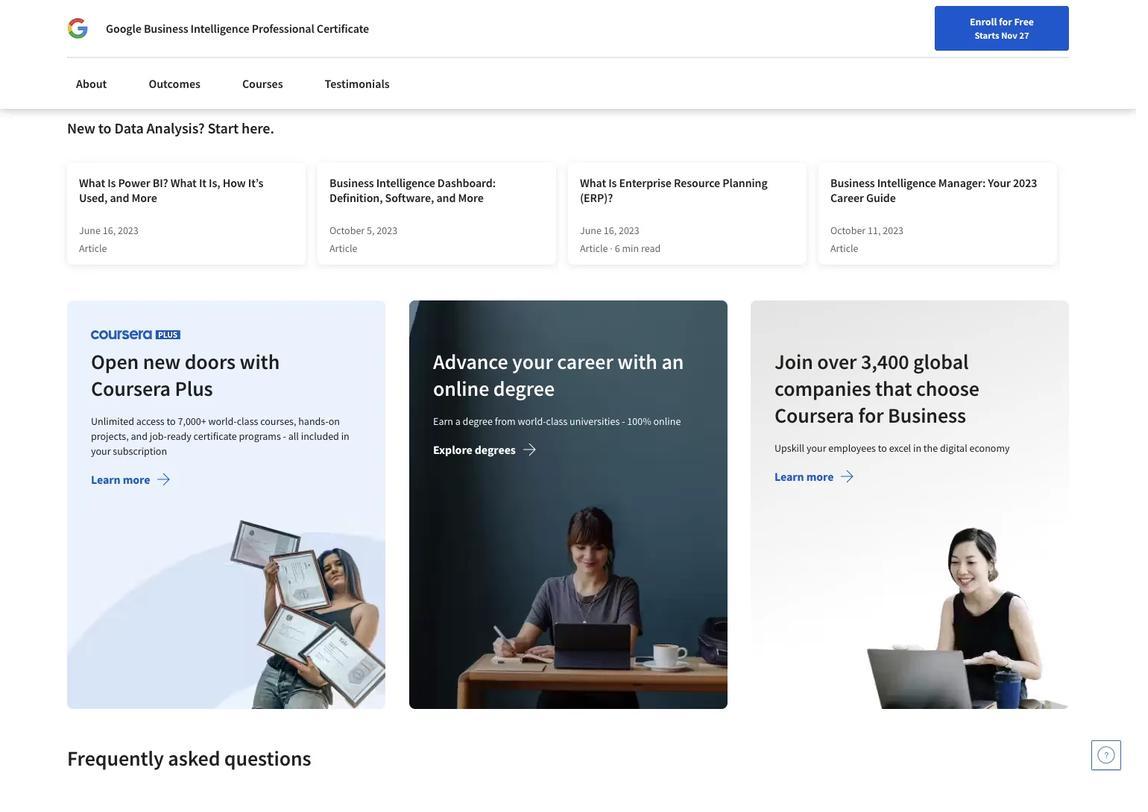Task type: locate. For each thing, give the bounding box(es) containing it.
just
[[925, 0, 944, 1]]

free
[[1015, 15, 1035, 28]]

learn for more
[[963, 22, 988, 37]]

and up subscription
[[131, 430, 148, 443]]

the right applied
[[428, 0, 444, 1]]

learn more link down upskill at the right
[[775, 469, 855, 487]]

more right used,
[[132, 190, 157, 205]]

1 horizontal spatial -
[[622, 415, 625, 428]]

the inside "i directly applied the concepts and skills i learned from my courses to an exciting new project at work."
[[428, 0, 444, 1]]

article inside october 11, 2023 article
[[831, 242, 859, 255]]

access
[[136, 415, 165, 428]]

more
[[958, 4, 985, 19], [807, 469, 835, 484], [123, 472, 150, 487]]

to down concepts
[[468, 4, 478, 19]]

class inside unlimited access to 7,000+ world-class courses, hands-on projects, and job-ready certificate programs - all included in your subscription
[[237, 415, 258, 428]]

learn down has
[[166, 22, 192, 37]]

0 horizontal spatial 16,
[[103, 224, 116, 237]]

16, down used,
[[103, 224, 116, 237]]

article inside june 16, 2023 article · 6 min read
[[580, 242, 608, 255]]

class up programs
[[237, 415, 258, 428]]

2 16, from the left
[[604, 224, 617, 237]]

2 more from the left
[[458, 190, 484, 205]]

and right used,
[[110, 190, 129, 205]]

with for career
[[618, 348, 658, 375]]

2 june from the left
[[580, 224, 602, 237]]

4 article from the left
[[831, 242, 859, 255]]

in right the excel
[[914, 442, 922, 455]]

at inside "to be able to take courses at my own pace and rhythm has been an amazing experience. i can learn whenever it fits my schedule and mood."
[[216, 0, 226, 1]]

2 article from the left
[[330, 242, 358, 255]]

software,
[[385, 190, 434, 205]]

to inside "i directly applied the concepts and skills i learned from my courses to an exciting new project at work."
[[468, 4, 478, 19]]

that.
[[1013, 4, 1036, 19]]

better
[[1008, 0, 1038, 1]]

1 horizontal spatial october
[[831, 224, 866, 237]]

0 horizontal spatial degree
[[463, 415, 493, 428]]

enterprise
[[620, 175, 672, 190]]

1 more from the left
[[132, 190, 157, 205]]

been
[[187, 4, 212, 19]]

business up "5,"
[[330, 175, 374, 190]]

june for what is power bi? what it is, how it's used, and more
[[79, 224, 101, 237]]

article inside october 5, 2023 article
[[330, 242, 358, 255]]

is inside what is power bi? what it is, how it's used, and more
[[108, 175, 116, 190]]

with right doors at the left
[[240, 348, 280, 375]]

16, up · at the top right of the page
[[604, 224, 617, 237]]

2 vertical spatial my
[[81, 40, 96, 55]]

with inside the 'open new doors with coursera plus'
[[240, 348, 280, 375]]

is
[[108, 175, 116, 190], [609, 175, 617, 190]]

2023 right your
[[1014, 175, 1038, 190]]

2 october from the left
[[831, 224, 866, 237]]

1 16, from the left
[[103, 224, 116, 237]]

1 learn from the left
[[166, 22, 192, 37]]

3 article from the left
[[580, 242, 608, 255]]

1 article from the left
[[79, 242, 107, 255]]

2023 inside june 16, 2023 article · 6 min read
[[619, 224, 640, 237]]

world-
[[208, 415, 237, 428], [518, 415, 546, 428]]

coursera up "unlimited"
[[91, 375, 171, 402]]

0 vertical spatial -
[[622, 415, 625, 428]]

1 horizontal spatial learn more
[[775, 469, 835, 484]]

intelligence inside business intelligence manager: your 2023 career guide
[[878, 175, 937, 190]]

intelligence inside business intelligence dashboard: definition, software, and more
[[376, 175, 435, 190]]

2023 right "5,"
[[377, 224, 398, 237]]

intelligence left manager:
[[878, 175, 937, 190]]

june
[[79, 224, 101, 237], [580, 224, 602, 237]]

world- for 7,000+
[[208, 415, 237, 428]]

new down learned
[[337, 22, 358, 37]]

0 vertical spatial i
[[337, 4, 340, 19]]

- left all
[[283, 430, 286, 443]]

2 is from the left
[[609, 175, 617, 190]]

1 horizontal spatial degree
[[493, 375, 555, 402]]

business intelligence manager: your 2023 career guide
[[831, 175, 1038, 205]]

the left "digital"
[[924, 442, 939, 455]]

learn inside "to be able to take courses at my own pace and rhythm has been an amazing experience. i can learn whenever it fits my schedule and mood."
[[166, 22, 192, 37]]

1 vertical spatial i
[[140, 22, 143, 37]]

2023 inside business intelligence manager: your 2023 career guide
[[1014, 175, 1038, 190]]

courses link
[[233, 67, 292, 100]]

about link
[[67, 67, 116, 100]]

your inside advance your career with an online degree
[[512, 348, 553, 375]]

at inside "i directly applied the concepts and skills i learned from my courses to an exciting new project at work."
[[398, 22, 408, 37]]

1 world- from the left
[[208, 415, 237, 428]]

october for business intelligence manager: your 2023 career guide
[[831, 224, 866, 237]]

october left 11,
[[831, 224, 866, 237]]

learn inside "learning isn't just about being better at your job: it's so much more than that. coursera allows me to learn without limits."
[[963, 22, 988, 37]]

is for enterprise
[[609, 175, 617, 190]]

1 vertical spatial for
[[859, 402, 885, 429]]

0 horizontal spatial i
[[140, 22, 143, 37]]

1 vertical spatial new
[[143, 348, 181, 375]]

and up exciting
[[494, 0, 513, 1]]

0 horizontal spatial my
[[81, 40, 96, 55]]

3 what from the left
[[580, 175, 607, 190]]

your down "learning at the right of the page
[[850, 4, 873, 19]]

coursera inside "learning isn't just about being better at your job: it's so much more than that. coursera allows me to learn without limits."
[[850, 22, 895, 37]]

learn more for left learn more link
[[91, 472, 150, 487]]

concepts
[[447, 0, 491, 1]]

0 horizontal spatial for
[[859, 402, 885, 429]]

1 horizontal spatial learn more link
[[775, 469, 855, 487]]

article
[[79, 242, 107, 255], [330, 242, 358, 255], [580, 242, 608, 255], [831, 242, 859, 255]]

planning
[[723, 175, 768, 190]]

what inside what is enterprise resource planning (erp)?
[[580, 175, 607, 190]]

coursera inside the 'open new doors with coursera plus'
[[91, 375, 171, 402]]

join
[[775, 348, 814, 375]]

for inside join over 3,400 global companies that choose coursera for business
[[859, 402, 885, 429]]

more for left learn more link
[[123, 472, 150, 487]]

1 vertical spatial the
[[924, 442, 939, 455]]

i inside "i directly applied the concepts and skills i learned from my courses to an exciting new project at work."
[[337, 4, 340, 19]]

intelligence left dashboard:
[[376, 175, 435, 190]]

is inside what is enterprise resource planning (erp)?
[[609, 175, 617, 190]]

and right software,
[[437, 190, 456, 205]]

1 october from the left
[[330, 224, 365, 237]]

your left career
[[512, 348, 553, 375]]

choose
[[917, 375, 980, 402]]

what left it
[[171, 175, 197, 190]]

your
[[989, 175, 1011, 190]]

2 with from the left
[[618, 348, 658, 375]]

to left the excel
[[879, 442, 888, 455]]

1 horizontal spatial i
[[337, 4, 340, 19]]

2 world- from the left
[[518, 415, 546, 428]]

mood."
[[167, 40, 204, 55]]

1 with from the left
[[240, 348, 280, 375]]

- left 100%
[[622, 415, 625, 428]]

0 vertical spatial courses
[[175, 0, 214, 1]]

starts
[[975, 29, 1000, 41]]

and inside "i directly applied the concepts and skills i learned from my courses to an exciting new project at work."
[[494, 0, 513, 1]]

to up ready
[[167, 415, 176, 428]]

new to data analysis? start here.
[[67, 119, 274, 137]]

in right included
[[341, 430, 350, 443]]

pace
[[81, 4, 104, 19]]

coursera plus image
[[91, 330, 181, 340]]

1 horizontal spatial from
[[495, 415, 516, 428]]

from down applied
[[383, 4, 407, 19]]

1 horizontal spatial for
[[1000, 15, 1013, 28]]

definition,
[[330, 190, 383, 205]]

1 vertical spatial online
[[654, 415, 681, 428]]

1 horizontal spatial more
[[807, 469, 835, 484]]

included
[[301, 430, 339, 443]]

doors
[[185, 348, 236, 375]]

2023 up min
[[619, 224, 640, 237]]

2 class from the left
[[546, 415, 568, 428]]

1 horizontal spatial online
[[654, 415, 681, 428]]

is left enterprise
[[609, 175, 617, 190]]

business up 11,
[[831, 175, 875, 190]]

to up rhythm
[[139, 0, 149, 1]]

courses
[[175, 0, 214, 1], [427, 4, 465, 19]]

your down projects,
[[91, 445, 111, 458]]

1 horizontal spatial at
[[398, 22, 408, 37]]

0 horizontal spatial class
[[237, 415, 258, 428]]

my down applied
[[409, 4, 425, 19]]

data
[[114, 119, 144, 137]]

at right better
[[1041, 0, 1051, 1]]

0 horizontal spatial courses
[[175, 0, 214, 1]]

0 vertical spatial from
[[383, 4, 407, 19]]

2023 inside june 16, 2023 article
[[118, 224, 139, 237]]

0 horizontal spatial -
[[283, 430, 286, 443]]

1 horizontal spatial is
[[609, 175, 617, 190]]

0 vertical spatial degree
[[493, 375, 555, 402]]

class
[[237, 415, 258, 428], [546, 415, 568, 428]]

0 vertical spatial the
[[428, 0, 444, 1]]

intelligence down been
[[191, 21, 250, 36]]

1 vertical spatial degree
[[463, 415, 493, 428]]

degree up "earn a degree from world-class universities - 100% online"
[[493, 375, 555, 402]]

more down employees
[[807, 469, 835, 484]]

to right me
[[950, 22, 960, 37]]

world- up certificate
[[208, 415, 237, 428]]

0 horizontal spatial intelligence
[[191, 21, 250, 36]]

0 horizontal spatial at
[[216, 0, 226, 1]]

degree right the a
[[463, 415, 493, 428]]

new
[[67, 119, 95, 137]]

with
[[240, 348, 280, 375], [618, 348, 658, 375]]

menu item
[[824, 15, 920, 63]]

online right 100%
[[654, 415, 681, 428]]

business up "digital"
[[889, 402, 967, 429]]

learn more down upskill at the right
[[775, 469, 835, 484]]

more inside "learning isn't just about being better at your job: it's so much more than that. coursera allows me to learn without limits."
[[958, 4, 985, 19]]

intelligence
[[191, 21, 250, 36], [376, 175, 435, 190], [878, 175, 937, 190]]

global
[[914, 348, 970, 375]]

much
[[928, 4, 956, 19]]

business
[[144, 21, 188, 36], [330, 175, 374, 190], [831, 175, 875, 190], [889, 402, 967, 429]]

career
[[557, 348, 614, 375]]

0 horizontal spatial june
[[79, 224, 101, 237]]

june inside june 16, 2023 article · 6 min read
[[580, 224, 602, 237]]

1 june from the left
[[79, 224, 101, 237]]

2023 for business intelligence dashboard: definition, software, and more
[[377, 224, 398, 237]]

2023 down power
[[118, 224, 139, 237]]

0 vertical spatial online
[[433, 375, 489, 402]]

2023 right 11,
[[883, 224, 904, 237]]

learn for has
[[166, 22, 192, 37]]

intelligence for business intelligence manager: your 2023 career guide
[[878, 175, 937, 190]]

what for what is power bi? what it is, how it's used, and more
[[79, 175, 105, 190]]

1 horizontal spatial learn
[[775, 469, 805, 484]]

an
[[214, 4, 227, 19], [481, 4, 493, 19], [662, 348, 684, 375]]

0 horizontal spatial learn more
[[91, 472, 150, 487]]

2 horizontal spatial more
[[958, 4, 985, 19]]

1 what from the left
[[79, 175, 105, 190]]

with right career
[[618, 348, 658, 375]]

more inside what is power bi? what it is, how it's used, and more
[[132, 190, 157, 205]]

it's
[[897, 4, 912, 19]]

0 horizontal spatial learn
[[91, 472, 121, 487]]

0 vertical spatial my
[[228, 0, 244, 1]]

article for business intelligence manager: your 2023 career guide
[[831, 242, 859, 255]]

0 horizontal spatial more
[[123, 472, 150, 487]]

at left work."
[[398, 22, 408, 37]]

what left power
[[79, 175, 105, 190]]

at up the whenever
[[216, 0, 226, 1]]

1 vertical spatial courses
[[427, 4, 465, 19]]

None search field
[[213, 9, 504, 39]]

exciting
[[495, 4, 534, 19]]

october inside october 11, 2023 article
[[831, 224, 866, 237]]

new
[[337, 22, 358, 37], [143, 348, 181, 375]]

coursera up limits."
[[850, 22, 895, 37]]

2 horizontal spatial my
[[409, 4, 425, 19]]

for up employees
[[859, 402, 885, 429]]

my down google image
[[81, 40, 96, 55]]

with inside advance your career with an online degree
[[618, 348, 658, 375]]

0 horizontal spatial the
[[428, 0, 444, 1]]

learn down upskill at the right
[[775, 469, 805, 484]]

1 horizontal spatial with
[[618, 348, 658, 375]]

courses down concepts
[[427, 4, 465, 19]]

0 horizontal spatial october
[[330, 224, 365, 237]]

coursera up upskill at the right
[[775, 402, 855, 429]]

article down "definition,"
[[330, 242, 358, 255]]

i down "i
[[337, 4, 340, 19]]

june inside june 16, 2023 article
[[79, 224, 101, 237]]

world- down advance your career with an online degree
[[518, 415, 546, 428]]

0 vertical spatial new
[[337, 22, 358, 37]]

june down used,
[[79, 224, 101, 237]]

october left "5,"
[[330, 224, 365, 237]]

0 horizontal spatial an
[[214, 4, 227, 19]]

2 what from the left
[[171, 175, 197, 190]]

1 horizontal spatial learn
[[963, 22, 988, 37]]

"to be able to take courses at my own pace and rhythm has been an amazing experience. i can learn whenever it fits my schedule and mood."
[[81, 0, 272, 55]]

0 horizontal spatial more
[[132, 190, 157, 205]]

2023 inside october 11, 2023 article
[[883, 224, 904, 237]]

1 horizontal spatial my
[[228, 0, 244, 1]]

my up amazing
[[228, 0, 244, 1]]

upskill
[[775, 442, 805, 455]]

and inside business intelligence dashboard: definition, software, and more
[[437, 190, 456, 205]]

learn more link down subscription
[[91, 472, 171, 490]]

from inside "i directly applied the concepts and skills i learned from my courses to an exciting new project at work."
[[383, 4, 407, 19]]

to inside unlimited access to 7,000+ world-class courses, hands-on projects, and job-ready certificate programs - all included in your subscription
[[167, 415, 176, 428]]

certificate
[[317, 21, 369, 36]]

article down career
[[831, 242, 859, 255]]

outcomes link
[[140, 67, 210, 100]]

google business intelligence professional certificate
[[106, 21, 369, 36]]

degree
[[493, 375, 555, 402], [463, 415, 493, 428]]

1 horizontal spatial courses
[[427, 4, 465, 19]]

on
[[329, 415, 340, 428]]

0 horizontal spatial learn
[[166, 22, 192, 37]]

0 vertical spatial for
[[1000, 15, 1013, 28]]

analysis?
[[147, 119, 205, 137]]

questions
[[224, 745, 311, 772]]

16, inside june 16, 2023 article
[[103, 224, 116, 237]]

in
[[341, 430, 350, 443], [914, 442, 922, 455]]

1 horizontal spatial an
[[481, 4, 493, 19]]

1 horizontal spatial what
[[171, 175, 197, 190]]

2 learn from the left
[[963, 22, 988, 37]]

nov
[[1002, 29, 1018, 41]]

1 vertical spatial my
[[409, 4, 425, 19]]

class left universities
[[546, 415, 568, 428]]

companies
[[775, 375, 872, 402]]

1 class from the left
[[237, 415, 258, 428]]

1 horizontal spatial class
[[546, 415, 568, 428]]

at inside "learning isn't just about being better at your job: it's so much more than that. coursera allows me to learn without limits."
[[1041, 0, 1051, 1]]

0 horizontal spatial world-
[[208, 415, 237, 428]]

learn right "1"
[[963, 22, 988, 37]]

business down has
[[144, 21, 188, 36]]

degree inside advance your career with an online degree
[[493, 375, 555, 402]]

2 horizontal spatial intelligence
[[878, 175, 937, 190]]

show notifications image
[[935, 19, 953, 37]]

unlimited
[[91, 415, 134, 428]]

- inside unlimited access to 7,000+ world-class courses, hands-on projects, and job-ready certificate programs - all included in your subscription
[[283, 430, 286, 443]]

i left can
[[140, 22, 143, 37]]

1 horizontal spatial world-
[[518, 415, 546, 428]]

new inside the 'open new doors with coursera plus'
[[143, 348, 181, 375]]

2 horizontal spatial what
[[580, 175, 607, 190]]

your inside "learning isn't just about being better at your job: it's so much more than that. coursera allows me to learn without limits."
[[850, 4, 873, 19]]

is left power
[[108, 175, 116, 190]]

0 horizontal spatial with
[[240, 348, 280, 375]]

more down about
[[958, 4, 985, 19]]

excel
[[890, 442, 912, 455]]

what left enterprise
[[580, 175, 607, 190]]

article down used,
[[79, 242, 107, 255]]

whenever
[[194, 22, 243, 37]]

article inside june 16, 2023 article
[[79, 242, 107, 255]]

0 horizontal spatial online
[[433, 375, 489, 402]]

your
[[850, 4, 873, 19], [512, 348, 553, 375], [807, 442, 827, 455], [91, 445, 111, 458]]

allows
[[897, 22, 930, 37]]

learn more down subscription
[[91, 472, 150, 487]]

1 horizontal spatial intelligence
[[376, 175, 435, 190]]

coursera image
[[18, 12, 113, 36]]

1 vertical spatial -
[[283, 430, 286, 443]]

"to
[[81, 0, 98, 1]]

0 horizontal spatial in
[[341, 430, 350, 443]]

online up the a
[[433, 375, 489, 402]]

1 horizontal spatial more
[[458, 190, 484, 205]]

"i
[[337, 0, 345, 1]]

1 vertical spatial from
[[495, 415, 516, 428]]

2 horizontal spatial an
[[662, 348, 684, 375]]

at for better
[[1041, 0, 1051, 1]]

1 horizontal spatial the
[[924, 442, 939, 455]]

more right software,
[[458, 190, 484, 205]]

business inside business intelligence manager: your 2023 career guide
[[831, 175, 875, 190]]

learn down projects,
[[91, 472, 121, 487]]

power
[[118, 175, 150, 190]]

16, inside june 16, 2023 article · 6 min read
[[604, 224, 617, 237]]

about
[[946, 0, 976, 1]]

to inside "learning isn't just about being better at your job: it's so much more than that. coursera allows me to learn without limits."
[[950, 22, 960, 37]]

how
[[223, 175, 246, 190]]

for up the nov
[[1000, 15, 1013, 28]]

world- inside unlimited access to 7,000+ world-class courses, hands-on projects, and job-ready certificate programs - all included in your subscription
[[208, 415, 237, 428]]

frequently asked questions
[[67, 745, 311, 772]]

with for doors
[[240, 348, 280, 375]]

june down (erp)? on the top right of the page
[[580, 224, 602, 237]]

0 horizontal spatial is
[[108, 175, 116, 190]]

7,000+
[[178, 415, 206, 428]]

courses up been
[[175, 0, 214, 1]]

0 horizontal spatial from
[[383, 4, 407, 19]]

more down subscription
[[123, 472, 150, 487]]

1 horizontal spatial june
[[580, 224, 602, 237]]

1 horizontal spatial new
[[337, 22, 358, 37]]

0 horizontal spatial what
[[79, 175, 105, 190]]

what
[[79, 175, 105, 190], [171, 175, 197, 190], [580, 175, 607, 190]]

new down the coursera plus image
[[143, 348, 181, 375]]

from up degrees
[[495, 415, 516, 428]]

october inside october 5, 2023 article
[[330, 224, 365, 237]]

1 horizontal spatial 16,
[[604, 224, 617, 237]]

article left · at the top right of the page
[[580, 242, 608, 255]]

2 horizontal spatial at
[[1041, 0, 1051, 1]]

and inside unlimited access to 7,000+ world-class courses, hands-on projects, and job-ready certificate programs - all included in your subscription
[[131, 430, 148, 443]]

2023 inside october 5, 2023 article
[[377, 224, 398, 237]]

0 horizontal spatial new
[[143, 348, 181, 375]]

at
[[216, 0, 226, 1], [1041, 0, 1051, 1], [398, 22, 408, 37]]

1 is from the left
[[108, 175, 116, 190]]



Task type: describe. For each thing, give the bounding box(es) containing it.
rhythm
[[128, 4, 165, 19]]

explore
[[433, 442, 472, 457]]

11,
[[868, 224, 881, 237]]

to right new
[[98, 119, 112, 137]]

upskill your employees to excel in the digital economy
[[775, 442, 1011, 455]]

intelligence for business intelligence dashboard: definition, software, and more
[[376, 175, 435, 190]]

digital
[[941, 442, 968, 455]]

coursera inside join over 3,400 global companies that choose coursera for business
[[775, 402, 855, 429]]

more inside business intelligence dashboard: definition, software, and more
[[458, 190, 484, 205]]

2023 for business intelligence manager: your 2023 career guide
[[883, 224, 904, 237]]

16, for what is power bi? what it is, how it's used, and more
[[103, 224, 116, 237]]

what for what is enterprise resource planning (erp)?
[[580, 175, 607, 190]]

june 16, 2023 article
[[79, 224, 139, 255]]

that
[[876, 375, 913, 402]]

job:
[[875, 4, 894, 19]]

3,400
[[862, 348, 910, 375]]

business intelligence dashboard: definition, software, and more
[[330, 175, 496, 205]]

employees
[[829, 442, 877, 455]]

what is enterprise resource planning (erp)?
[[580, 175, 768, 205]]

google
[[106, 21, 142, 36]]

has
[[167, 4, 185, 19]]

"learning isn't just about being better at your job: it's so much more than that. coursera allows me to learn without limits."
[[850, 0, 1051, 55]]

for inside enroll for free starts nov 27
[[1000, 15, 1013, 28]]

isn't
[[901, 0, 923, 1]]

open new doors with coursera plus
[[91, 348, 280, 402]]

all
[[288, 430, 299, 443]]

an inside "i directly applied the concepts and skills i learned from my courses to an exciting new project at work."
[[481, 4, 493, 19]]

projects,
[[91, 430, 129, 443]]

it
[[199, 175, 207, 190]]

join over 3,400 global companies that choose coursera for business
[[775, 348, 980, 429]]

100%
[[627, 415, 652, 428]]

testimonials link
[[316, 67, 399, 100]]

a
[[455, 415, 461, 428]]

google image
[[67, 18, 88, 39]]

it's
[[248, 175, 264, 190]]

june for what is enterprise resource planning (erp)?
[[580, 224, 602, 237]]

economy
[[970, 442, 1011, 455]]

june 16, 2023 article · 6 min read
[[580, 224, 661, 255]]

earn a degree from world-class universities - 100% online
[[433, 415, 681, 428]]

article for what is power bi? what it is, how it's used, and more
[[79, 242, 107, 255]]

asked
[[168, 745, 220, 772]]

courses inside "to be able to take courses at my own pace and rhythm has been an amazing experience. i can learn whenever it fits my schedule and mood."
[[175, 0, 214, 1]]

plus
[[175, 375, 213, 402]]

degrees
[[475, 442, 516, 457]]

0 horizontal spatial learn more link
[[91, 472, 171, 490]]

bi?
[[153, 175, 168, 190]]

and down able
[[107, 4, 126, 19]]

1
[[949, 12, 953, 23]]

directly
[[348, 0, 385, 1]]

can
[[146, 22, 164, 37]]

article for business intelligence dashboard: definition, software, and more
[[330, 242, 358, 255]]

october 11, 2023 article
[[831, 224, 904, 255]]

an inside advance your career with an online degree
[[662, 348, 684, 375]]

learn for learn more link to the right
[[775, 469, 805, 484]]

own
[[246, 0, 268, 1]]

project
[[361, 22, 396, 37]]

resource
[[674, 175, 721, 190]]

min
[[622, 242, 639, 255]]

schedule
[[98, 40, 143, 55]]

take
[[152, 0, 173, 1]]

learned
[[343, 4, 381, 19]]

than
[[987, 4, 1010, 19]]

world- for from
[[518, 415, 546, 428]]

advance
[[433, 348, 508, 375]]

being
[[978, 0, 1006, 1]]

at for courses
[[216, 0, 226, 1]]

help center image
[[1098, 747, 1116, 765]]

enroll
[[971, 15, 998, 28]]

open
[[91, 348, 139, 375]]

professional
[[252, 21, 315, 36]]

experience.
[[81, 22, 138, 37]]

to inside "to be able to take courses at my own pace and rhythm has been an amazing experience. i can learn whenever it fits my schedule and mood."
[[139, 0, 149, 1]]

class for universities
[[546, 415, 568, 428]]

amazing
[[229, 4, 272, 19]]

in inside unlimited access to 7,000+ world-class courses, hands-on projects, and job-ready certificate programs - all included in your subscription
[[341, 430, 350, 443]]

outcomes
[[149, 76, 201, 91]]

online inside advance your career with an online degree
[[433, 375, 489, 402]]

·
[[610, 242, 613, 255]]

what is power bi? what it is, how it's used, and more
[[79, 175, 264, 205]]

2023 for what is power bi? what it is, how it's used, and more
[[118, 224, 139, 237]]

courses inside "i directly applied the concepts and skills i learned from my courses to an exciting new project at work."
[[427, 4, 465, 19]]

read
[[641, 242, 661, 255]]

learn for left learn more link
[[91, 472, 121, 487]]

1 horizontal spatial in
[[914, 442, 922, 455]]

courses,
[[260, 415, 296, 428]]

explore degrees
[[433, 442, 516, 457]]

october for business intelligence dashboard: definition, software, and more
[[330, 224, 365, 237]]

certificate
[[194, 430, 237, 443]]

me
[[932, 22, 948, 37]]

enroll for free starts nov 27
[[971, 15, 1035, 41]]

here.
[[242, 119, 274, 137]]

be
[[100, 0, 113, 1]]

an inside "to be able to take courses at my own pace and rhythm has been an amazing experience. i can learn whenever it fits my schedule and mood."
[[214, 4, 227, 19]]

is for power
[[108, 175, 116, 190]]

unlimited access to 7,000+ world-class courses, hands-on projects, and job-ready certificate programs - all included in your subscription
[[91, 415, 350, 458]]

able
[[115, 0, 137, 1]]

learn more for learn more link to the right
[[775, 469, 835, 484]]

business inside join over 3,400 global companies that choose coursera for business
[[889, 402, 967, 429]]

applied
[[388, 0, 425, 1]]

5,
[[367, 224, 375, 237]]

manager:
[[939, 175, 986, 190]]

6
[[615, 242, 620, 255]]

new inside "i directly applied the concepts and skills i learned from my courses to an exciting new project at work."
[[337, 22, 358, 37]]

and inside what is power bi? what it is, how it's used, and more
[[110, 190, 129, 205]]

my inside "i directly applied the concepts and skills i learned from my courses to an exciting new project at work."
[[409, 4, 425, 19]]

i inside "to be able to take courses at my own pace and rhythm has been an amazing experience. i can learn whenever it fits my schedule and mood."
[[140, 22, 143, 37]]

your inside unlimited access to 7,000+ world-class courses, hands-on projects, and job-ready certificate programs - all included in your subscription
[[91, 445, 111, 458]]

2023 for what is enterprise resource planning (erp)?
[[619, 224, 640, 237]]

ready
[[167, 430, 192, 443]]

and down can
[[146, 40, 165, 55]]

business inside business intelligence dashboard: definition, software, and more
[[330, 175, 374, 190]]

october 5, 2023 article
[[330, 224, 398, 255]]

start
[[208, 119, 239, 137]]

16, for what is enterprise resource planning (erp)?
[[604, 224, 617, 237]]

limits."
[[850, 40, 885, 55]]

over
[[818, 348, 858, 375]]

"i directly applied the concepts and skills i learned from my courses to an exciting new project at work."
[[337, 0, 540, 37]]

skills
[[515, 0, 540, 1]]

class for courses,
[[237, 415, 258, 428]]

hands-
[[299, 415, 329, 428]]

subscription
[[113, 445, 167, 458]]

dashboard:
[[438, 175, 496, 190]]

more for learn more link to the right
[[807, 469, 835, 484]]

your right upskill at the right
[[807, 442, 827, 455]]

work."
[[411, 22, 443, 37]]

programs
[[239, 430, 281, 443]]

testimonials
[[325, 76, 390, 91]]

article for what is enterprise resource planning (erp)?
[[580, 242, 608, 255]]

advance your career with an online degree
[[433, 348, 684, 402]]



Task type: vqa. For each thing, say whether or not it's contained in the screenshot.
rightmost "your"
no



